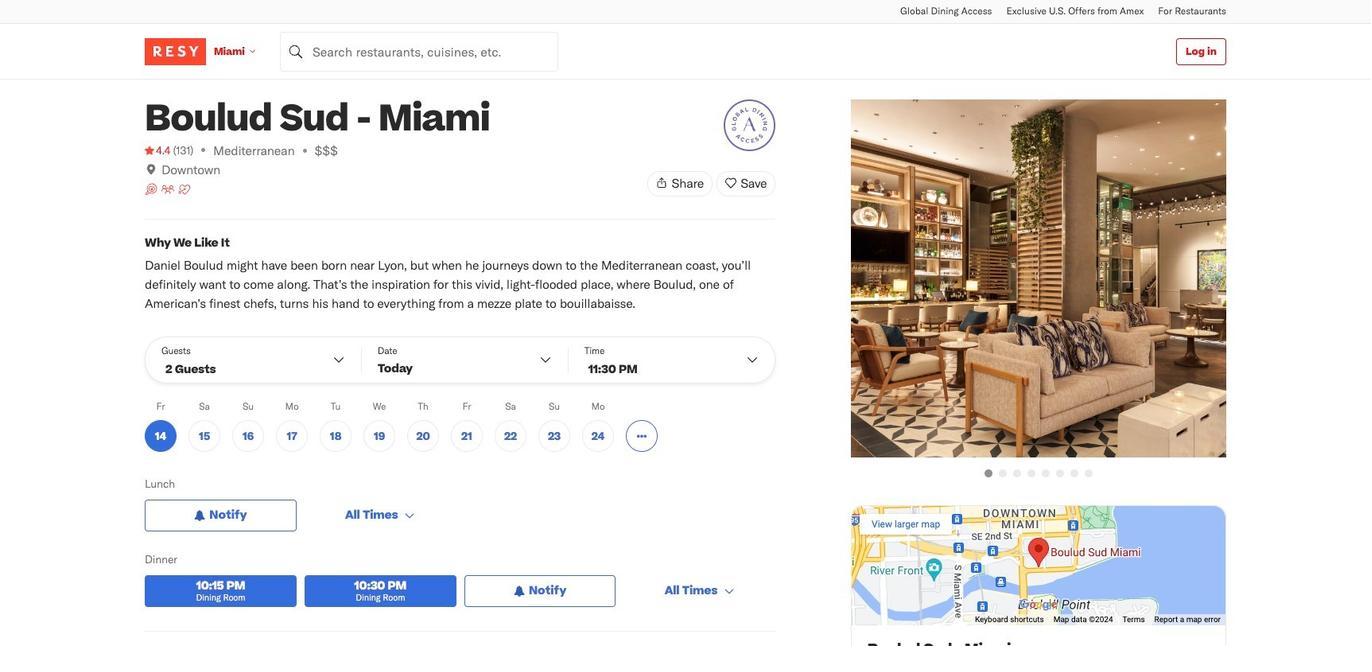 Task type: describe. For each thing, give the bounding box(es) containing it.
Search restaurants, cuisines, etc. text field
[[280, 31, 559, 71]]

4.4 out of 5 stars image
[[145, 142, 171, 158]]



Task type: locate. For each thing, give the bounding box(es) containing it.
None field
[[280, 31, 559, 71]]



Task type: vqa. For each thing, say whether or not it's contained in the screenshot.
The 4.8 Out Of 5 Stars image at the left top of the page
no



